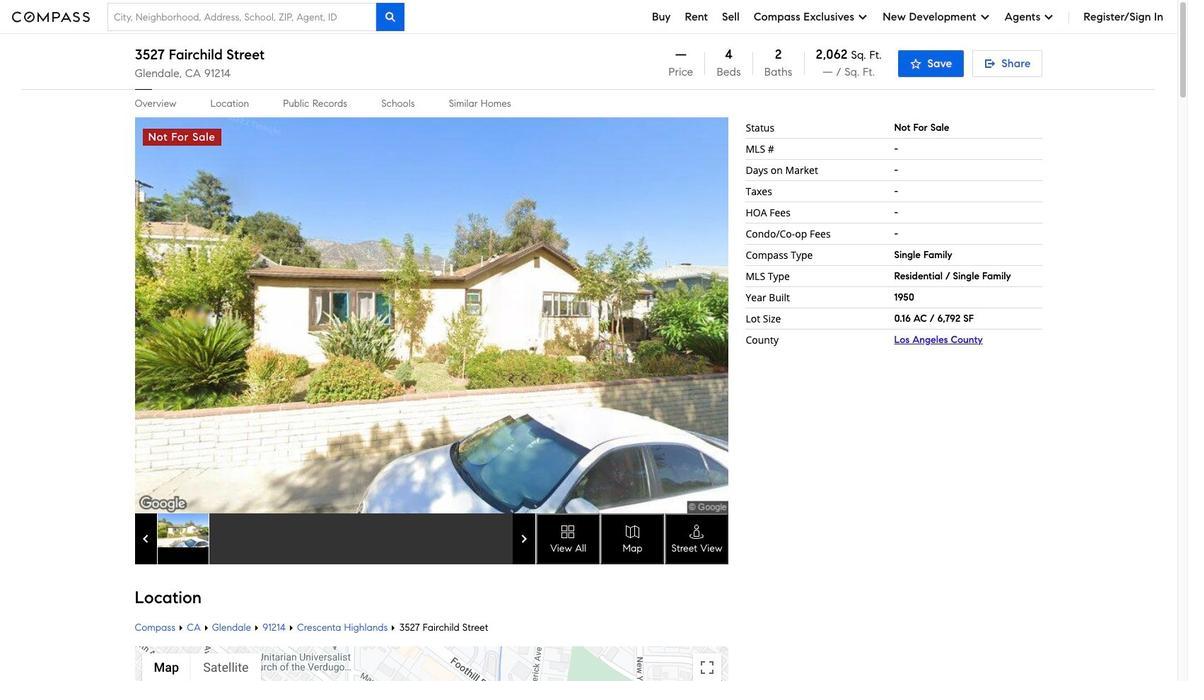Task type: describe. For each thing, give the bounding box(es) containing it.
City, Neighborhood, Address, School, zip, Agent, ID text field
[[108, 4, 376, 30]]

1 left image from the left
[[911, 58, 922, 69]]



Task type: vqa. For each thing, say whether or not it's contained in the screenshot.
Map region
yes



Task type: locate. For each thing, give the bounding box(es) containing it.
menu bar
[[142, 654, 261, 681]]

0 horizontal spatial left image
[[911, 58, 922, 69]]

1 horizontal spatial left image
[[985, 58, 996, 69]]

map region
[[135, 647, 729, 681]]

 image
[[135, 117, 729, 513], [157, 513, 208, 547]]

left image
[[911, 58, 922, 69], [985, 58, 996, 69]]

search image
[[385, 11, 396, 23]]

2 left image from the left
[[985, 58, 996, 69]]



